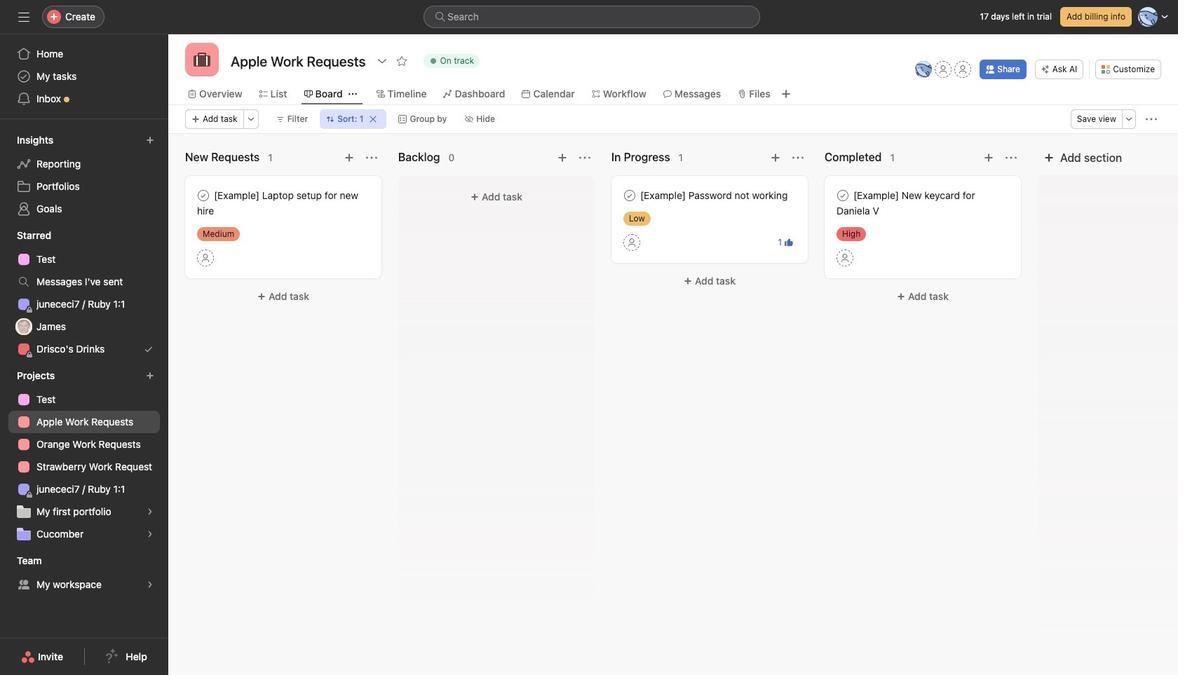 Task type: vqa. For each thing, say whether or not it's contained in the screenshot.
Global element
yes



Task type: describe. For each thing, give the bounding box(es) containing it.
see details, my workspace image
[[146, 581, 154, 589]]

insights element
[[0, 128, 168, 223]]

show options image
[[376, 55, 387, 67]]

more actions image
[[1146, 114, 1157, 125]]

teams element
[[0, 548, 168, 599]]

tab actions image
[[348, 90, 357, 98]]

add task image for 1st more section actions image from the right
[[557, 152, 568, 163]]

add tab image
[[780, 88, 791, 100]]

1 mark complete checkbox from the left
[[195, 187, 212, 204]]

new insights image
[[146, 136, 154, 144]]

mark complete checkbox for 2nd more section actions icon from left
[[834, 187, 851, 204]]

starred element
[[0, 223, 168, 363]]

more actions image
[[247, 115, 255, 123]]

mark complete image for mark complete checkbox associated with 2nd more section actions icon from left
[[834, 187, 851, 204]]

1 like. you liked this task image
[[785, 238, 793, 247]]

briefcase image
[[194, 51, 210, 68]]

1 more section actions image from the left
[[366, 152, 377, 163]]

new project or portfolio image
[[146, 372, 154, 380]]

mark complete image for 1st more section actions icon from the left mark complete checkbox
[[621, 187, 638, 204]]

mark complete checkbox for 1st more section actions icon from the left
[[621, 187, 638, 204]]

hide sidebar image
[[18, 11, 29, 22]]

add task image for first more section actions image from left
[[344, 152, 355, 163]]

see details, my first portfolio image
[[146, 508, 154, 516]]

2 more section actions image from the left
[[579, 152, 590, 163]]



Task type: locate. For each thing, give the bounding box(es) containing it.
add task image for 2nd more section actions icon from left
[[983, 152, 994, 163]]

more section actions image
[[792, 152, 804, 163], [1006, 152, 1017, 163]]

2 horizontal spatial mark complete image
[[834, 187, 851, 204]]

1 horizontal spatial more section actions image
[[579, 152, 590, 163]]

1 horizontal spatial mark complete image
[[621, 187, 638, 204]]

see details, cucomber image
[[146, 530, 154, 539]]

more section actions image
[[366, 152, 377, 163], [579, 152, 590, 163]]

mark complete image
[[195, 187, 212, 204], [621, 187, 638, 204], [834, 187, 851, 204]]

2 horizontal spatial add task image
[[983, 152, 994, 163]]

Mark complete checkbox
[[195, 187, 212, 204], [621, 187, 638, 204], [834, 187, 851, 204]]

3 mark complete checkbox from the left
[[834, 187, 851, 204]]

1 add task image from the left
[[344, 152, 355, 163]]

2 more section actions image from the left
[[1006, 152, 1017, 163]]

add task image
[[770, 152, 781, 163]]

1 horizontal spatial mark complete checkbox
[[621, 187, 638, 204]]

manage project members image
[[915, 61, 932, 78]]

global element
[[0, 34, 168, 119]]

2 horizontal spatial mark complete checkbox
[[834, 187, 851, 204]]

0 horizontal spatial mark complete checkbox
[[195, 187, 212, 204]]

clear image
[[369, 115, 378, 123]]

0 horizontal spatial more section actions image
[[366, 152, 377, 163]]

0 horizontal spatial more section actions image
[[792, 152, 804, 163]]

projects element
[[0, 363, 168, 548]]

add to starred image
[[396, 55, 407, 67]]

mark complete image for 1st mark complete checkbox from left
[[195, 187, 212, 204]]

0 horizontal spatial add task image
[[344, 152, 355, 163]]

2 mark complete image from the left
[[621, 187, 638, 204]]

1 horizontal spatial add task image
[[557, 152, 568, 163]]

2 mark complete checkbox from the left
[[621, 187, 638, 204]]

1 more section actions image from the left
[[792, 152, 804, 163]]

add task image
[[344, 152, 355, 163], [557, 152, 568, 163], [983, 152, 994, 163]]

list box
[[424, 6, 760, 28]]

1 mark complete image from the left
[[195, 187, 212, 204]]

3 mark complete image from the left
[[834, 187, 851, 204]]

1 horizontal spatial more section actions image
[[1006, 152, 1017, 163]]

2 add task image from the left
[[557, 152, 568, 163]]

more options image
[[1125, 115, 1133, 123]]

0 horizontal spatial mark complete image
[[195, 187, 212, 204]]

None text field
[[227, 48, 369, 74]]

3 add task image from the left
[[983, 152, 994, 163]]



